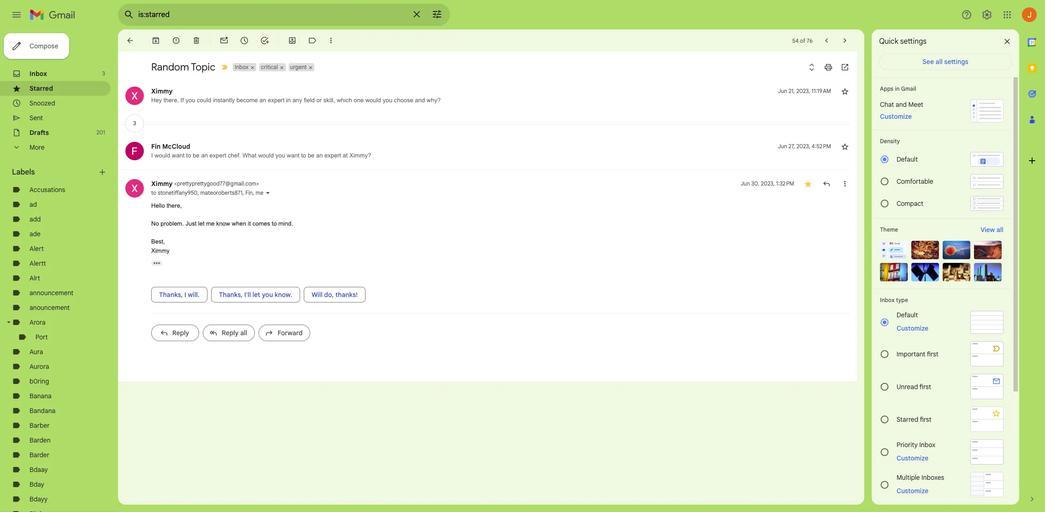 Task type: vqa. For each thing, say whether or not it's contained in the screenshot.
edit 'Link' associated with Blossom 1 conversation
no



Task type: locate. For each thing, give the bounding box(es) containing it.
starred
[[30, 84, 53, 93], [897, 416, 918, 424]]

1 horizontal spatial reply
[[222, 329, 239, 337]]

would right "one"
[[365, 97, 381, 104]]

i down fin mccloud
[[151, 152, 153, 159]]

let
[[198, 220, 205, 227], [253, 291, 260, 299]]

1 horizontal spatial expert
[[268, 97, 284, 104]]

1 ximmy from the top
[[151, 87, 173, 95]]

alertt link
[[30, 260, 46, 268]]

2023, right 21,
[[796, 88, 810, 95]]

report spam image
[[172, 36, 181, 45]]

2 reply from the left
[[222, 329, 239, 337]]

type
[[896, 297, 908, 304]]

ximmy
[[151, 87, 173, 95], [151, 180, 173, 188], [151, 247, 170, 254]]

0 vertical spatial in
[[895, 85, 900, 92]]

first for unread first
[[920, 383, 931, 391]]

and left why?
[[415, 97, 425, 104]]

settings
[[900, 37, 927, 46], [944, 58, 968, 66]]

all right "view"
[[997, 226, 1004, 234]]

1 horizontal spatial fin
[[245, 189, 253, 196]]

i'll
[[244, 291, 251, 299]]

1 vertical spatial 3
[[133, 120, 136, 127]]

1 horizontal spatial all
[[936, 58, 943, 66]]

settings right quick
[[900, 37, 927, 46]]

drafts link
[[30, 129, 49, 137]]

customize up the important
[[897, 325, 929, 333]]

0 vertical spatial 2023,
[[796, 88, 810, 95]]

inbox inside button
[[235, 64, 249, 71]]

let right the i'll
[[253, 291, 260, 299]]

become
[[236, 97, 258, 104]]

0 horizontal spatial reply
[[172, 329, 189, 337]]

view
[[981, 226, 995, 234]]

an right become
[[259, 97, 266, 104]]

first right the important
[[927, 350, 939, 358]]

labels image
[[308, 36, 317, 45]]

reply down thanks, i will.
[[172, 329, 189, 337]]

customize button down priority inbox at the right of the page
[[891, 453, 934, 464]]

stonetiffany950
[[158, 189, 198, 196]]

newer image
[[822, 36, 831, 45]]

in right apps
[[895, 85, 900, 92]]

0 vertical spatial jun
[[778, 88, 787, 95]]

0 vertical spatial 3
[[102, 70, 105, 77]]

0 horizontal spatial settings
[[900, 37, 927, 46]]

search mail image
[[121, 6, 137, 23]]

jun inside cell
[[778, 88, 787, 95]]

1 vertical spatial 2023,
[[797, 143, 810, 150]]

0 horizontal spatial be
[[193, 152, 200, 159]]

0 horizontal spatial an
[[201, 152, 208, 159]]

you inside thanks, i'll let you know. button
[[262, 291, 273, 299]]

ad
[[30, 201, 37, 209]]

bday link
[[30, 481, 44, 489]]

76
[[807, 37, 813, 44]]

multiple
[[897, 474, 920, 482]]

ximmy for ximmy
[[151, 87, 173, 95]]

anouncement link
[[30, 304, 70, 312]]

2 ximmy from the top
[[151, 180, 173, 188]]

ade
[[30, 230, 41, 238]]

1 thanks, from the left
[[159, 291, 183, 299]]

to left mind. at the top of the page
[[272, 220, 277, 227]]

add to tasks image
[[260, 36, 269, 45]]

0 horizontal spatial ,
[[198, 189, 199, 196]]

all inside reply all link
[[240, 329, 247, 337]]

0 horizontal spatial want
[[172, 152, 185, 159]]

1 vertical spatial ximmy
[[151, 180, 173, 188]]

inbox inside labels navigation
[[30, 70, 47, 78]]

an left at
[[316, 152, 323, 159]]

0 horizontal spatial i
[[151, 152, 153, 159]]

2023, right 27,
[[797, 143, 810, 150]]

in left any
[[286, 97, 291, 104]]

and
[[415, 97, 425, 104], [896, 101, 907, 109]]

1:32 pm
[[776, 180, 794, 187]]

choose
[[394, 97, 413, 104]]

3
[[102, 70, 105, 77], [133, 120, 136, 127]]

announcement link
[[30, 289, 73, 297]]

starred for starred link
[[30, 84, 53, 93]]

comes
[[252, 220, 270, 227]]

forward link
[[259, 325, 310, 342]]

would right 'what'
[[258, 152, 274, 159]]

jun left 30,
[[741, 180, 750, 187]]

no problem. just let me know when it comes to mind.
[[151, 220, 293, 227]]

1 vertical spatial jun
[[778, 143, 787, 150]]

0 vertical spatial not starred checkbox
[[840, 87, 850, 96]]

2 want from the left
[[287, 152, 299, 159]]

more image
[[326, 36, 336, 45]]

customize down 'chat'
[[880, 112, 912, 121]]

customize button up the important
[[891, 323, 934, 334]]

54
[[792, 37, 799, 44]]

2 not starred checkbox from the top
[[840, 142, 850, 151]]

2 horizontal spatial all
[[997, 226, 1004, 234]]

0 horizontal spatial 3
[[102, 70, 105, 77]]

fin mccloud
[[151, 142, 190, 151]]

all for view
[[997, 226, 1004, 234]]

0 horizontal spatial starred
[[30, 84, 53, 93]]

hey there, if you could instantly become an expert in any field or skill, which one would you choose and why?
[[151, 97, 441, 104]]

want down mccloud
[[172, 152, 185, 159]]

thanks!
[[335, 291, 358, 299]]

no
[[151, 220, 159, 227]]

there, for hey
[[164, 97, 179, 104]]

1 vertical spatial let
[[253, 291, 260, 299]]

clear search image
[[408, 5, 426, 24]]

1 horizontal spatial 3
[[133, 120, 136, 127]]

archive image
[[151, 36, 160, 45]]

best, ximmy
[[151, 238, 170, 254]]

settings right see
[[944, 58, 968, 66]]

1 horizontal spatial me
[[256, 189, 263, 196]]

know.
[[275, 291, 292, 299]]

default up comfortable
[[897, 155, 918, 164]]

first up priority inbox at the right of the page
[[920, 416, 932, 424]]

inbox link
[[30, 70, 47, 78]]

jun 21, 2023, 11:19 am cell
[[778, 87, 831, 96]]

starred inside labels navigation
[[30, 84, 53, 93]]

ximmy down "best," at the top of the page
[[151, 247, 170, 254]]

Not starred checkbox
[[840, 87, 850, 96], [840, 142, 850, 151]]

view all
[[981, 226, 1004, 234]]

0 vertical spatial settings
[[900, 37, 927, 46]]

1 vertical spatial i
[[184, 291, 186, 299]]

if
[[181, 97, 184, 104]]

1 horizontal spatial and
[[896, 101, 907, 109]]

all inside see all settings button
[[936, 58, 943, 66]]

1 horizontal spatial let
[[253, 291, 260, 299]]

1 horizontal spatial thanks,
[[219, 291, 243, 299]]

snooze image
[[240, 36, 249, 45]]

fin left show details 'icon'
[[245, 189, 253, 196]]

there, for hello
[[167, 202, 182, 209]]

inbox up starred link
[[30, 70, 47, 78]]

list
[[118, 77, 850, 349]]

priority
[[897, 441, 918, 449]]

me left the know
[[206, 220, 215, 227]]

2023,
[[796, 88, 810, 95], [797, 143, 810, 150], [761, 180, 775, 187]]

and right 'chat'
[[896, 101, 907, 109]]

not starred checkbox right 11:19 am
[[840, 87, 850, 96]]

1 vertical spatial first
[[920, 383, 931, 391]]

ximmy for ximmy < prettyprettygood77@gmail.com >
[[151, 180, 173, 188]]

1 reply from the left
[[172, 329, 189, 337]]

not starred checkbox for 4:52 pm
[[840, 142, 850, 151]]

1 vertical spatial in
[[286, 97, 291, 104]]

all right see
[[936, 58, 943, 66]]

reply
[[172, 329, 189, 337], [222, 329, 239, 337]]

be up ximmy < prettyprettygood77@gmail.com >
[[193, 152, 200, 159]]

1 vertical spatial there,
[[167, 202, 182, 209]]

me left show details 'icon'
[[256, 189, 263, 196]]

ximmy < prettyprettygood77@gmail.com >
[[151, 180, 259, 188]]

0 vertical spatial fin
[[151, 142, 161, 151]]

will.
[[188, 291, 200, 299]]

expert left at
[[324, 152, 341, 159]]

2023, for 1:32 pm
[[761, 180, 775, 187]]

aurora link
[[30, 363, 49, 371]]

expert left any
[[268, 97, 284, 104]]

show details image
[[265, 190, 271, 196]]

comfortable
[[897, 177, 933, 186]]

customize down 'multiple'
[[897, 487, 929, 495]]

know
[[216, 220, 230, 227]]

compose button
[[4, 33, 69, 59]]

accusations
[[30, 186, 65, 194]]

alertt
[[30, 260, 46, 268]]

1 horizontal spatial in
[[895, 85, 900, 92]]

2023, inside cell
[[796, 88, 810, 95]]

ximmy left <
[[151, 180, 173, 188]]

you right 'what'
[[275, 152, 285, 159]]

2 vertical spatial all
[[240, 329, 247, 337]]

first for important first
[[927, 350, 939, 358]]

alrt
[[30, 274, 40, 283]]

bdayy link
[[30, 496, 48, 504]]

2 vertical spatial first
[[920, 416, 932, 424]]

1 , from the left
[[198, 189, 199, 196]]

apps
[[880, 85, 894, 92]]

1 vertical spatial all
[[997, 226, 1004, 234]]

and inside list
[[415, 97, 425, 104]]

all down the i'll
[[240, 329, 247, 337]]

i
[[151, 152, 153, 159], [184, 291, 186, 299]]

expert left chef.
[[210, 152, 226, 159]]

reply for reply
[[172, 329, 189, 337]]

jun left 27,
[[778, 143, 787, 150]]

2023, right 30,
[[761, 180, 775, 187]]

1 vertical spatial settings
[[944, 58, 968, 66]]

1 vertical spatial starred
[[897, 416, 918, 424]]

inbox type element
[[880, 297, 1004, 304]]

30,
[[751, 180, 759, 187]]

2 vertical spatial jun
[[741, 180, 750, 187]]

1 vertical spatial me
[[206, 220, 215, 227]]

2023, for 11:19 am
[[796, 88, 810, 95]]

customize button for default
[[891, 323, 934, 334]]

advanced search options image
[[428, 5, 446, 24]]

priority inbox
[[897, 441, 935, 449]]

default down the type
[[897, 311, 918, 319]]

0 vertical spatial i
[[151, 152, 153, 159]]

bandana link
[[30, 407, 55, 415]]

0 horizontal spatial all
[[240, 329, 247, 337]]

customize button down 'multiple'
[[891, 486, 934, 497]]

banana
[[30, 392, 52, 401]]

jun left 21,
[[778, 88, 787, 95]]

i left will.
[[184, 291, 186, 299]]

27,
[[789, 143, 795, 150]]

1 not starred checkbox from the top
[[840, 87, 850, 96]]

topic
[[191, 61, 215, 73]]

None search field
[[118, 4, 450, 26]]

not starred checkbox right 4:52 pm
[[840, 142, 850, 151]]

do,
[[324, 291, 334, 299]]

3 inside 3 'dropdown button'
[[133, 120, 136, 127]]

0 vertical spatial there,
[[164, 97, 179, 104]]

an up ximmy < prettyprettygood77@gmail.com >
[[201, 152, 208, 159]]

thanks, left will.
[[159, 291, 183, 299]]

customize down priority inbox at the right of the page
[[897, 454, 929, 463]]

1 vertical spatial not starred checkbox
[[840, 142, 850, 151]]

2 horizontal spatial ,
[[253, 189, 254, 196]]

want right 'what'
[[287, 152, 299, 159]]

0 horizontal spatial in
[[286, 97, 291, 104]]

i would want to be an expert chef. what would you want to be an expert at ximmy?
[[151, 152, 371, 159]]

settings image
[[982, 9, 993, 20]]

bandana
[[30, 407, 55, 415]]

2 vertical spatial ximmy
[[151, 247, 170, 254]]

more
[[30, 143, 44, 152]]

tab list
[[1019, 30, 1045, 479]]

ximmy cell
[[151, 180, 259, 188]]

1 horizontal spatial ,
[[243, 189, 244, 196]]

0 horizontal spatial and
[[415, 97, 425, 104]]

customize for multiple inboxes
[[897, 487, 929, 495]]

0 vertical spatial starred
[[30, 84, 53, 93]]

be left at
[[308, 152, 314, 159]]

0 horizontal spatial thanks,
[[159, 291, 183, 299]]

starred up snoozed link
[[30, 84, 53, 93]]

you left know. at the bottom left of page
[[262, 291, 273, 299]]

1 horizontal spatial be
[[308, 152, 314, 159]]

0 vertical spatial default
[[897, 155, 918, 164]]

important first
[[897, 350, 939, 358]]

ximmy up hey
[[151, 87, 173, 95]]

quick settings
[[879, 37, 927, 46]]

would down fin mccloud
[[155, 152, 170, 159]]

jun 21, 2023, 11:19 am
[[778, 88, 831, 95]]

barber link
[[30, 422, 50, 430]]

to stonetiffany950 , mateoroberts871 , fin , me
[[151, 189, 263, 196]]

1 horizontal spatial starred
[[897, 416, 918, 424]]

0 vertical spatial first
[[927, 350, 939, 358]]

starred up priority
[[897, 416, 918, 424]]

mind.
[[278, 220, 293, 227]]

let right just
[[198, 220, 205, 227]]

there, down stonetiffany950
[[167, 202, 182, 209]]

thanks, left the i'll
[[219, 291, 243, 299]]

1 horizontal spatial settings
[[944, 58, 968, 66]]

inbox down snooze image
[[235, 64, 249, 71]]

and inside chat and meet customize
[[896, 101, 907, 109]]

all inside view all button
[[997, 226, 1004, 234]]

2 vertical spatial 2023,
[[761, 180, 775, 187]]

customize button down 'chat'
[[875, 111, 918, 122]]

barber
[[30, 422, 50, 430]]

0 vertical spatial ximmy
[[151, 87, 173, 95]]

customize inside chat and meet customize
[[880, 112, 912, 121]]

0 horizontal spatial let
[[198, 220, 205, 227]]

1 vertical spatial fin
[[245, 189, 253, 196]]

first right unread
[[920, 383, 931, 391]]

inbox for inbox type
[[880, 297, 895, 304]]

1 vertical spatial default
[[897, 311, 918, 319]]

customize
[[880, 112, 912, 121], [897, 325, 929, 333], [897, 454, 929, 463], [897, 487, 929, 495]]

what
[[243, 152, 256, 159]]

show trimmed content image
[[151, 261, 162, 266]]

>
[[256, 180, 259, 187]]

2 thanks, from the left
[[219, 291, 243, 299]]

1 horizontal spatial want
[[287, 152, 299, 159]]

bdaay link
[[30, 466, 48, 474]]

instantly
[[213, 97, 235, 104]]

not starred image
[[840, 142, 850, 151]]

fin left mccloud
[[151, 142, 161, 151]]

inbox left the type
[[880, 297, 895, 304]]

reply down thanks, i'll let you know.
[[222, 329, 239, 337]]

1 horizontal spatial i
[[184, 291, 186, 299]]

at
[[343, 152, 348, 159]]

to left at
[[301, 152, 306, 159]]

there, left if
[[164, 97, 179, 104]]

inbox for inbox button
[[235, 64, 249, 71]]

0 vertical spatial all
[[936, 58, 943, 66]]

0 horizontal spatial fin
[[151, 142, 161, 151]]



Task type: describe. For each thing, give the bounding box(es) containing it.
3 ximmy from the top
[[151, 247, 170, 254]]

0 horizontal spatial expert
[[210, 152, 226, 159]]

theme element
[[880, 225, 898, 235]]

hello
[[151, 202, 165, 209]]

will do, thanks! button
[[304, 287, 366, 303]]

labels navigation
[[0, 30, 118, 513]]

all for see
[[936, 58, 943, 66]]

customize for default
[[897, 325, 929, 333]]

or
[[316, 97, 322, 104]]

jun 30, 2023, 1:32 pm cell
[[741, 179, 794, 189]]

why?
[[427, 97, 441, 104]]

inbox for inbox link at the left of the page
[[30, 70, 47, 78]]

aurora
[[30, 363, 49, 371]]

main menu image
[[11, 9, 22, 20]]

jun 27, 2023, 4:52 pm
[[778, 143, 831, 150]]

display density element
[[880, 138, 1004, 145]]

labels heading
[[12, 168, 98, 177]]

reply for reply all
[[222, 329, 239, 337]]

urgent button
[[288, 63, 308, 71]]

2 horizontal spatial would
[[365, 97, 381, 104]]

will
[[312, 291, 322, 299]]

critical
[[261, 64, 278, 71]]

random topic
[[151, 61, 215, 73]]

inbox button
[[233, 63, 249, 71]]

compact
[[897, 200, 923, 208]]

prettyprettygood77@gmail.com
[[177, 180, 256, 187]]

reply all link
[[203, 325, 255, 342]]

inbox right priority
[[919, 441, 935, 449]]

customize button for priority inbox
[[891, 453, 934, 464]]

unread
[[897, 383, 918, 391]]

21,
[[789, 88, 795, 95]]

to down mccloud
[[186, 152, 191, 159]]

inbox type
[[880, 297, 908, 304]]

3 inside labels navigation
[[102, 70, 105, 77]]

quick settings element
[[879, 37, 927, 53]]

skill,
[[323, 97, 335, 104]]

accusations link
[[30, 186, 65, 194]]

customize button for chat and meet
[[875, 111, 918, 122]]

jun for jun 27, 2023, 4:52 pm
[[778, 143, 787, 150]]

jun for jun 30, 2023, 1:32 pm
[[741, 180, 750, 187]]

0 vertical spatial let
[[198, 220, 205, 227]]

3 , from the left
[[253, 189, 254, 196]]

you right if
[[186, 97, 195, 104]]

see all settings button
[[879, 53, 1012, 70]]

1 horizontal spatial would
[[258, 152, 274, 159]]

quick
[[879, 37, 898, 46]]

snoozed link
[[30, 99, 55, 107]]

meet
[[908, 101, 923, 109]]

in inside list
[[286, 97, 291, 104]]

critical button
[[259, 63, 279, 71]]

hey
[[151, 97, 162, 104]]

mateoroberts871
[[200, 189, 243, 196]]

gmail image
[[30, 6, 80, 24]]

thanks, for thanks, i'll let you know.
[[219, 291, 243, 299]]

thanks, i'll let you know. button
[[211, 287, 300, 303]]

customize for priority inbox
[[897, 454, 929, 463]]

alert link
[[30, 245, 44, 253]]

any
[[292, 97, 302, 104]]

banana link
[[30, 392, 52, 401]]

Search mail text field
[[138, 10, 406, 19]]

1 want from the left
[[172, 152, 185, 159]]

starred link
[[30, 84, 53, 93]]

field
[[304, 97, 315, 104]]

0 horizontal spatial would
[[155, 152, 170, 159]]

not starred image
[[840, 87, 850, 96]]

0 vertical spatial me
[[256, 189, 263, 196]]

all for reply
[[240, 329, 247, 337]]

not starred checkbox for 11:19 am
[[840, 87, 850, 96]]

2 horizontal spatial an
[[316, 152, 323, 159]]

sent link
[[30, 114, 43, 122]]

older image
[[840, 36, 850, 45]]

theme
[[880, 226, 898, 233]]

drafts
[[30, 129, 49, 137]]

1 horizontal spatial an
[[259, 97, 266, 104]]

ade link
[[30, 230, 41, 238]]

chat and meet customize
[[880, 101, 923, 121]]

back to starred image
[[125, 36, 135, 45]]

2 horizontal spatial expert
[[324, 152, 341, 159]]

see all settings
[[923, 58, 968, 66]]

support image
[[961, 9, 972, 20]]

settings inside "element"
[[900, 37, 927, 46]]

list containing ximmy
[[118, 77, 850, 349]]

2023, for 4:52 pm
[[797, 143, 810, 150]]

54 of 76
[[792, 37, 813, 44]]

thanks, i'll let you know.
[[219, 291, 292, 299]]

see
[[923, 58, 934, 66]]

1 be from the left
[[193, 152, 200, 159]]

jun for jun 21, 2023, 11:19 am
[[778, 88, 787, 95]]

let inside button
[[253, 291, 260, 299]]

b0ring
[[30, 378, 49, 386]]

bdayy
[[30, 496, 48, 504]]

alrt link
[[30, 274, 40, 283]]

ad link
[[30, 201, 37, 209]]

2 be from the left
[[308, 152, 314, 159]]

settings inside button
[[944, 58, 968, 66]]

arora link
[[30, 319, 46, 327]]

2 default from the top
[[897, 311, 918, 319]]

density
[[880, 138, 900, 145]]

which
[[337, 97, 352, 104]]

could
[[197, 97, 211, 104]]

jun 27, 2023, 4:52 pm cell
[[778, 142, 831, 151]]

starred for starred first
[[897, 416, 918, 424]]

2 , from the left
[[243, 189, 244, 196]]

i inside button
[[184, 291, 186, 299]]

barder
[[30, 451, 49, 460]]

more button
[[0, 140, 111, 155]]

delete image
[[192, 36, 201, 45]]

problem.
[[161, 220, 184, 227]]

add
[[30, 215, 41, 224]]

0 horizontal spatial me
[[206, 220, 215, 227]]

forward
[[278, 329, 303, 337]]

11:19 am
[[812, 88, 831, 95]]

arora
[[30, 319, 46, 327]]

random
[[151, 61, 189, 73]]

3 button
[[125, 114, 144, 133]]

chef.
[[228, 152, 241, 159]]

will do, thanks!
[[312, 291, 358, 299]]

important
[[897, 350, 925, 358]]

chat
[[880, 101, 894, 109]]

you left the choose
[[383, 97, 392, 104]]

thanks, for thanks, i will.
[[159, 291, 183, 299]]

first for starred first
[[920, 416, 932, 424]]

4:52 pm
[[812, 143, 831, 150]]

starred image
[[804, 179, 813, 189]]

Starred checkbox
[[804, 179, 813, 189]]

announcement
[[30, 289, 73, 297]]

when
[[232, 220, 246, 227]]

aura link
[[30, 348, 43, 356]]

bday
[[30, 481, 44, 489]]

move to inbox image
[[288, 36, 297, 45]]

bdaay
[[30, 466, 48, 474]]

201
[[96, 129, 105, 136]]

to up hello
[[151, 189, 156, 196]]

1 default from the top
[[897, 155, 918, 164]]

unread first
[[897, 383, 931, 391]]

apps in gmail
[[880, 85, 916, 92]]

compose
[[30, 42, 58, 50]]

best,
[[151, 238, 165, 245]]

customize button for multiple inboxes
[[891, 486, 934, 497]]



